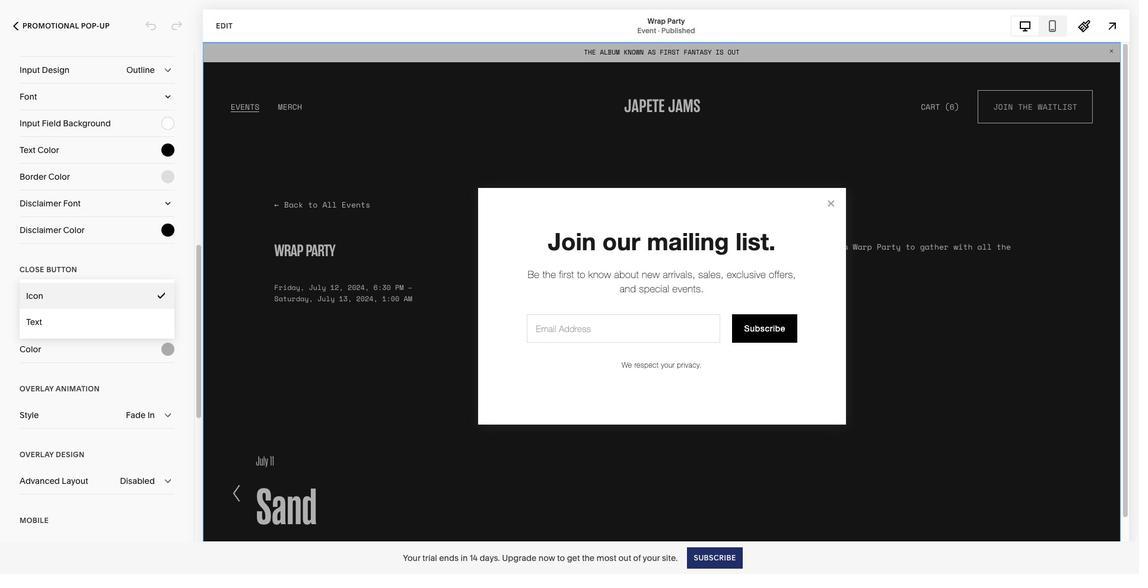 Task type: vqa. For each thing, say whether or not it's contained in the screenshot.
the Your trial ends in 14 days. Upgrade now to get the most out of your site.
yes



Task type: describe. For each thing, give the bounding box(es) containing it.
event
[[638, 26, 657, 35]]

text for text
[[26, 317, 42, 328]]

input
[[20, 118, 40, 129]]

mobile
[[20, 516, 49, 525]]

trial
[[423, 553, 437, 564]]

overlay for overlay design
[[20, 450, 54, 459]]

border
[[20, 172, 46, 182]]

text color button
[[20, 137, 174, 163]]

promotional
[[23, 21, 79, 30]]

disclaimer for disclaimer color
[[20, 225, 61, 236]]

disclaimer for disclaimer font
[[20, 198, 61, 209]]

·
[[658, 26, 660, 35]]

animation
[[56, 385, 100, 393]]

design
[[56, 450, 85, 459]]

disclaimer font
[[20, 198, 81, 209]]

button
[[46, 265, 77, 274]]

days.
[[480, 553, 500, 564]]

input field background
[[20, 118, 111, 129]]

most
[[597, 553, 617, 564]]

site.
[[662, 553, 678, 564]]

party
[[668, 16, 685, 25]]

close
[[20, 265, 44, 274]]

your
[[403, 553, 421, 564]]

color inside color button
[[20, 344, 41, 355]]

wrap
[[648, 16, 666, 25]]

get
[[567, 553, 580, 564]]

border color
[[20, 172, 70, 182]]

color for disclaimer color
[[63, 225, 85, 236]]

background
[[63, 118, 111, 129]]

your
[[643, 553, 660, 564]]

overlay design
[[20, 450, 85, 459]]

close button
[[20, 265, 77, 274]]

input field background button
[[20, 110, 174, 137]]

disclaimer font button
[[20, 191, 174, 217]]

text for text color
[[20, 145, 36, 155]]

color for text color
[[38, 145, 59, 155]]

border color button
[[20, 164, 174, 190]]

wrap party event · published
[[638, 16, 695, 35]]

pop-
[[81, 21, 100, 30]]

disclaimer color button
[[20, 217, 174, 243]]

promotional pop-up
[[23, 21, 110, 30]]

disclaimer color
[[20, 225, 85, 236]]



Task type: locate. For each thing, give the bounding box(es) containing it.
font inside disclaimer font button
[[63, 198, 81, 209]]

1 vertical spatial font
[[63, 198, 81, 209]]

font
[[20, 91, 37, 102], [63, 198, 81, 209]]

style
[[20, 291, 39, 302]]

color inside 'border color' button
[[48, 172, 70, 182]]

text down icon
[[26, 317, 42, 328]]

2 overlay from the top
[[20, 450, 54, 459]]

font inside font button
[[20, 91, 37, 102]]

0 vertical spatial disclaimer
[[20, 198, 61, 209]]

0 vertical spatial font
[[20, 91, 37, 102]]

text
[[20, 145, 36, 155], [26, 317, 42, 328]]

font up disclaimer color
[[63, 198, 81, 209]]

disclaimer down border color
[[20, 198, 61, 209]]

promotional pop-up button
[[0, 13, 123, 39]]

2 disclaimer from the top
[[20, 225, 61, 236]]

0 horizontal spatial font
[[20, 91, 37, 102]]

Style field
[[20, 283, 174, 309]]

disclaimer inside button
[[20, 198, 61, 209]]

0 vertical spatial overlay
[[20, 385, 54, 393]]

list box containing icon
[[20, 283, 174, 335]]

disclaimer inside "button"
[[20, 225, 61, 236]]

color right border
[[48, 172, 70, 182]]

disclaimer down disclaimer font on the top left
[[20, 225, 61, 236]]

1 vertical spatial overlay
[[20, 450, 54, 459]]

color up overlay animation
[[20, 344, 41, 355]]

tab list
[[1012, 16, 1067, 35]]

color inside disclaimer color "button"
[[63, 225, 85, 236]]

up
[[100, 21, 110, 30]]

14
[[470, 553, 478, 564]]

1 disclaimer from the top
[[20, 198, 61, 209]]

font up input
[[20, 91, 37, 102]]

1 horizontal spatial font
[[63, 198, 81, 209]]

published
[[662, 26, 695, 35]]

1 vertical spatial disclaimer
[[20, 225, 61, 236]]

disclaimer
[[20, 198, 61, 209], [20, 225, 61, 236]]

color down field
[[38, 145, 59, 155]]

text down input
[[20, 145, 36, 155]]

overlay left animation
[[20, 385, 54, 393]]

upgrade
[[502, 553, 537, 564]]

to
[[557, 553, 565, 564]]

color inside text color button
[[38, 145, 59, 155]]

edit
[[216, 21, 233, 30]]

color button
[[20, 337, 174, 363]]

1 overlay from the top
[[20, 385, 54, 393]]

your trial ends in 14 days. upgrade now to get the most out of your site.
[[403, 553, 678, 564]]

field
[[42, 118, 61, 129]]

text inside button
[[20, 145, 36, 155]]

the
[[582, 553, 595, 564]]

overlay
[[20, 385, 54, 393], [20, 450, 54, 459]]

font button
[[20, 84, 174, 110]]

now
[[539, 553, 555, 564]]

overlay left design
[[20, 450, 54, 459]]

of
[[633, 553, 641, 564]]

overlay animation
[[20, 385, 100, 393]]

color down disclaimer font button
[[63, 225, 85, 236]]

0 vertical spatial text
[[20, 145, 36, 155]]

color for border color
[[48, 172, 70, 182]]

text color
[[20, 145, 59, 155]]

icon
[[26, 291, 43, 302]]

1 vertical spatial text
[[26, 317, 42, 328]]

list box
[[20, 283, 174, 335]]

in
[[461, 553, 468, 564]]

overlay for overlay animation
[[20, 385, 54, 393]]

out
[[619, 553, 632, 564]]

edit button
[[208, 15, 241, 37]]

ends
[[439, 553, 459, 564]]

color
[[38, 145, 59, 155], [48, 172, 70, 182], [63, 225, 85, 236], [20, 344, 41, 355]]



